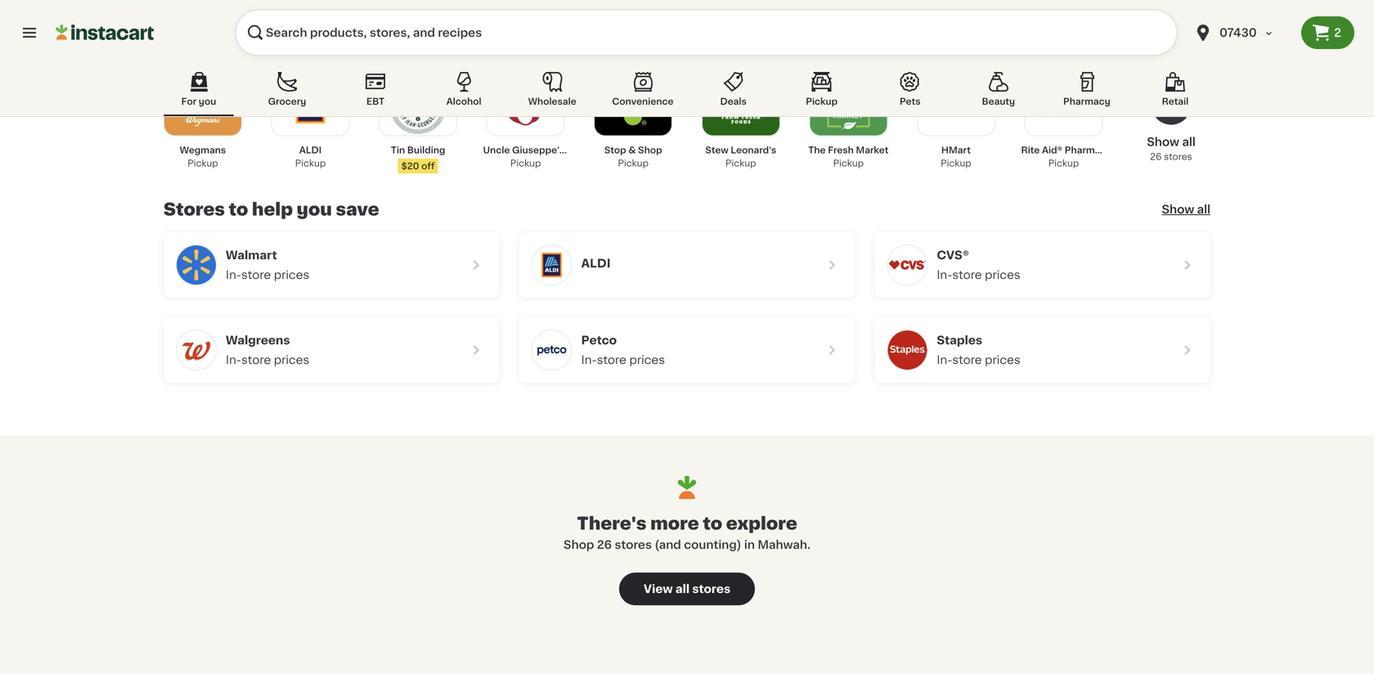 Task type: locate. For each thing, give the bounding box(es) containing it.
2 vertical spatial stores
[[692, 583, 731, 595]]

prices for walgreens in-store prices
[[274, 354, 310, 366]]

aldi inside aldi link
[[581, 258, 611, 269]]

26 down there's
[[597, 539, 612, 550]]

pharmacy button
[[1052, 69, 1122, 116]]

petco image
[[532, 330, 572, 370]]

wegmans image
[[175, 78, 231, 134]]

pickup down fresh
[[833, 159, 864, 168]]

26
[[1150, 152, 1162, 161], [597, 539, 612, 550]]

26 inside there's more to explore shop 26 stores (and counting) in mahwah.
[[597, 539, 612, 550]]

all inside popup button
[[1197, 204, 1211, 215]]

pickup inside 'rite aid® pharmacy pickup'
[[1048, 159, 1079, 168]]

1 vertical spatial stores
[[615, 539, 652, 550]]

1 horizontal spatial to
[[703, 515, 722, 532]]

2 vertical spatial all
[[676, 583, 690, 595]]

prices for petco in-store prices
[[629, 354, 665, 366]]

store inside petco in-store prices
[[597, 354, 627, 366]]

wholesale
[[528, 97, 577, 106]]

all inside button
[[676, 583, 690, 595]]

view all stores link
[[619, 573, 755, 605]]

in- down staples
[[937, 354, 952, 366]]

to inside stores to help you save tab panel
[[229, 201, 248, 218]]

pickup
[[806, 97, 838, 106], [188, 159, 218, 168], [295, 159, 326, 168], [510, 159, 541, 168], [618, 159, 649, 168], [726, 159, 756, 168], [833, 159, 864, 168], [941, 159, 972, 168], [1048, 159, 1079, 168]]

0 horizontal spatial stores
[[615, 539, 652, 550]]

1 horizontal spatial you
[[297, 201, 332, 218]]

aldi up petco on the left of page
[[581, 258, 611, 269]]

walmart image
[[177, 245, 216, 285]]

1 horizontal spatial aldi
[[581, 258, 611, 269]]

prices inside walgreens in-store prices
[[274, 354, 310, 366]]

tin
[[391, 146, 405, 155]]

store for staples
[[952, 354, 982, 366]]

0 vertical spatial aldi
[[299, 146, 322, 155]]

store down walgreens
[[241, 354, 271, 366]]

0 vertical spatial you
[[199, 97, 216, 106]]

0 horizontal spatial all
[[676, 583, 690, 595]]

aldi
[[299, 146, 322, 155], [581, 258, 611, 269]]

stores
[[1164, 152, 1192, 161], [615, 539, 652, 550], [692, 583, 731, 595]]

alcohol
[[446, 97, 482, 106]]

stop & shop pickup
[[604, 146, 662, 168]]

07430 button
[[1184, 10, 1301, 56]]

to
[[229, 201, 248, 218], [703, 515, 722, 532]]

stew leonard's image
[[713, 78, 769, 134]]

pharmacy
[[1063, 97, 1111, 106], [1065, 146, 1112, 155]]

1 vertical spatial show
[[1162, 204, 1194, 215]]

1 horizontal spatial stores
[[692, 583, 731, 595]]

walgreens in-store prices
[[226, 335, 310, 366]]

store for petco
[[597, 354, 627, 366]]

in- down walgreens
[[226, 354, 241, 366]]

1 vertical spatial shop
[[564, 539, 594, 550]]

shop
[[638, 146, 662, 155], [564, 539, 594, 550]]

aldi pickup
[[295, 146, 326, 168]]

in
[[744, 539, 755, 550]]

staples in-store prices
[[937, 335, 1021, 366]]

0 vertical spatial to
[[229, 201, 248, 218]]

prices inside staples in-store prices
[[985, 354, 1021, 366]]

stores up show all popup button
[[1164, 152, 1192, 161]]

2 horizontal spatial stores
[[1164, 152, 1192, 161]]

shop right &
[[638, 146, 662, 155]]

in- inside petco in-store prices
[[581, 354, 597, 366]]

prices for cvs® in-store prices
[[985, 269, 1021, 281]]

more
[[650, 515, 699, 532]]

0 vertical spatial pharmacy
[[1063, 97, 1111, 106]]

retail
[[1162, 97, 1189, 106]]

hmart image
[[928, 78, 984, 134]]

stores down there's
[[615, 539, 652, 550]]

pickup down &
[[618, 159, 649, 168]]

pets button
[[875, 69, 945, 116]]

0 vertical spatial stores
[[1164, 152, 1192, 161]]

all for view all stores
[[676, 583, 690, 595]]

in- inside staples in-store prices
[[937, 354, 952, 366]]

pharmacy up 'rite aid® pharmacy pickup'
[[1063, 97, 1111, 106]]

stores inside "show all 26 stores"
[[1164, 152, 1192, 161]]

1 vertical spatial to
[[703, 515, 722, 532]]

tin building $20 off
[[391, 146, 445, 171]]

to left help
[[229, 201, 248, 218]]

store for cvs®
[[952, 269, 982, 281]]

you
[[199, 97, 216, 106], [297, 201, 332, 218]]

shop down there's
[[564, 539, 594, 550]]

show down the retail on the top right
[[1147, 136, 1180, 148]]

0 vertical spatial 26
[[1150, 152, 1162, 161]]

0 vertical spatial aldi image
[[283, 78, 338, 134]]

None search field
[[236, 10, 1177, 56]]

for
[[181, 97, 196, 106]]

shop categories tab list
[[164, 69, 1211, 116]]

you inside tab panel
[[297, 201, 332, 218]]

petco in-store prices
[[581, 335, 665, 366]]

stores to help you save
[[164, 201, 379, 218]]

the fresh market image
[[821, 78, 876, 134]]

store down walmart
[[241, 269, 271, 281]]

0 horizontal spatial aldi
[[299, 146, 322, 155]]

deals button
[[698, 69, 769, 116]]

in- for cvs® in-store prices
[[937, 269, 952, 281]]

in- down petco on the left of page
[[581, 354, 597, 366]]

in- inside walgreens in-store prices
[[226, 354, 241, 366]]

show inside "show all 26 stores"
[[1147, 136, 1180, 148]]

pickup button
[[787, 69, 857, 116]]

0 horizontal spatial 26
[[597, 539, 612, 550]]

store
[[241, 269, 271, 281], [952, 269, 982, 281], [241, 354, 271, 366], [597, 354, 627, 366], [952, 354, 982, 366]]

1 horizontal spatial all
[[1182, 136, 1196, 148]]

Search field
[[236, 10, 1177, 56]]

2 horizontal spatial all
[[1197, 204, 1211, 215]]

07430
[[1220, 27, 1257, 38]]

in- down walmart
[[226, 269, 241, 281]]

building
[[407, 146, 445, 155]]

1 vertical spatial all
[[1197, 204, 1211, 215]]

uncle giuseppe's marketplace pickup
[[483, 146, 625, 168]]

for you button
[[164, 69, 234, 116]]

instacart image
[[56, 23, 154, 43]]

pets
[[900, 97, 921, 106]]

store down staples
[[952, 354, 982, 366]]

cvs® in-store prices
[[937, 249, 1021, 281]]

store inside staples in-store prices
[[952, 354, 982, 366]]

in- for petco in-store prices
[[581, 354, 597, 366]]

26 down retail button
[[1150, 152, 1162, 161]]

prices inside cvs® in-store prices
[[985, 269, 1021, 281]]

in- for staples in-store prices
[[937, 354, 952, 366]]

1 vertical spatial aldi
[[581, 258, 611, 269]]

show inside popup button
[[1162, 204, 1194, 215]]

pickup inside uncle giuseppe's marketplace pickup
[[510, 159, 541, 168]]

0 horizontal spatial aldi image
[[283, 78, 338, 134]]

0 horizontal spatial shop
[[564, 539, 594, 550]]

hmart pickup
[[941, 146, 972, 168]]

0 vertical spatial shop
[[638, 146, 662, 155]]

pickup down wegmans
[[188, 159, 218, 168]]

pharmacy right aid®
[[1065, 146, 1112, 155]]

aldi image
[[283, 78, 338, 134], [532, 245, 572, 285]]

hmart
[[941, 146, 971, 155]]

in-
[[226, 269, 241, 281], [937, 269, 952, 281], [226, 354, 241, 366], [581, 354, 597, 366], [937, 354, 952, 366]]

show down "show all 26 stores"
[[1162, 204, 1194, 215]]

store inside walmart in-store prices
[[241, 269, 271, 281]]

1 vertical spatial 26
[[597, 539, 612, 550]]

in- for walmart in-store prices
[[226, 269, 241, 281]]

prices inside petco in-store prices
[[629, 354, 665, 366]]

0 vertical spatial all
[[1182, 136, 1196, 148]]

you right help
[[297, 201, 332, 218]]

convenience
[[612, 97, 674, 106]]

counting)
[[684, 539, 742, 550]]

show for show all 26 stores
[[1147, 136, 1180, 148]]

aldi down grocery on the top of page
[[299, 146, 322, 155]]

pickup down the giuseppe's
[[510, 159, 541, 168]]

1 vertical spatial pharmacy
[[1065, 146, 1112, 155]]

in- inside cvs® in-store prices
[[937, 269, 952, 281]]

0 horizontal spatial you
[[199, 97, 216, 106]]

rite aid® pharmacy pickup
[[1021, 146, 1112, 168]]

show all 26 stores
[[1147, 136, 1196, 161]]

stores down counting)
[[692, 583, 731, 595]]

pickup down hmart
[[941, 159, 972, 168]]

in- inside walmart in-store prices
[[226, 269, 241, 281]]

deals
[[720, 97, 747, 106]]

prices inside walmart in-store prices
[[274, 269, 310, 281]]

aldi inside aldi pickup
[[299, 146, 322, 155]]

store down petco on the left of page
[[597, 354, 627, 366]]

wegmans
[[180, 146, 226, 155]]

show
[[1147, 136, 1180, 148], [1162, 204, 1194, 215]]

aldi image for stop & shop image at the top of the page
[[283, 78, 338, 134]]

shop inside stop & shop pickup
[[638, 146, 662, 155]]

store down cvs®
[[952, 269, 982, 281]]

1 horizontal spatial shop
[[638, 146, 662, 155]]

fresh
[[828, 146, 854, 155]]

0 horizontal spatial to
[[229, 201, 248, 218]]

in- down cvs®
[[937, 269, 952, 281]]

stores inside button
[[692, 583, 731, 595]]

1 vertical spatial aldi image
[[532, 245, 572, 285]]

petco
[[581, 335, 617, 346]]

stores inside there's more to explore shop 26 stores (and counting) in mahwah.
[[615, 539, 652, 550]]

pickup up the
[[806, 97, 838, 106]]

pickup down aid®
[[1048, 159, 1079, 168]]

pickup inside button
[[806, 97, 838, 106]]

store inside walgreens in-store prices
[[241, 354, 271, 366]]

there's more to explore shop 26 stores (and counting) in mahwah.
[[564, 515, 811, 550]]

pickup down leonard's
[[726, 159, 756, 168]]

you right for
[[199, 97, 216, 106]]

0 vertical spatial show
[[1147, 136, 1180, 148]]

1 vertical spatial you
[[297, 201, 332, 218]]

1 horizontal spatial aldi image
[[532, 245, 572, 285]]

store inside cvs® in-store prices
[[952, 269, 982, 281]]

show all
[[1162, 204, 1211, 215]]

rite aid® pharmacy image
[[1036, 78, 1092, 134]]

to up counting)
[[703, 515, 722, 532]]

1 horizontal spatial 26
[[1150, 152, 1162, 161]]

all
[[1182, 136, 1196, 148], [1197, 204, 1211, 215], [676, 583, 690, 595]]

prices
[[274, 269, 310, 281], [985, 269, 1021, 281], [274, 354, 310, 366], [629, 354, 665, 366], [985, 354, 1021, 366]]

all inside "show all 26 stores"
[[1182, 136, 1196, 148]]



Task type: describe. For each thing, give the bounding box(es) containing it.
for you
[[181, 97, 216, 106]]

beauty
[[982, 97, 1015, 106]]

2
[[1334, 27, 1342, 38]]

walgreens
[[226, 335, 290, 346]]

stew
[[705, 146, 729, 155]]

stop
[[604, 146, 626, 155]]

show all button
[[1162, 201, 1211, 218]]

all for show all 26 stores
[[1182, 136, 1196, 148]]

the fresh market pickup
[[808, 146, 889, 168]]

pickup inside the fresh market pickup
[[833, 159, 864, 168]]

26 inside "show all 26 stores"
[[1150, 152, 1162, 161]]

in- for walgreens in-store prices
[[226, 354, 241, 366]]

grocery
[[268, 97, 306, 106]]

off
[[422, 162, 435, 171]]

pharmacy inside pharmacy button
[[1063, 97, 1111, 106]]

prices for walmart in-store prices
[[274, 269, 310, 281]]

uncle
[[483, 146, 510, 155]]

mahwah.
[[758, 539, 811, 550]]

to inside there's more to explore shop 26 stores (and counting) in mahwah.
[[703, 515, 722, 532]]

aldi link
[[519, 232, 855, 298]]

cvs®
[[937, 249, 969, 261]]

pickup inside wegmans pickup
[[188, 159, 218, 168]]

pickup inside stew leonard's pickup
[[726, 159, 756, 168]]

shop inside there's more to explore shop 26 stores (and counting) in mahwah.
[[564, 539, 594, 550]]

stores
[[164, 201, 225, 218]]

alcohol button
[[429, 69, 499, 116]]

staples image
[[888, 330, 927, 370]]

market
[[856, 146, 889, 155]]

stores to help you save tab panel
[[155, 70, 1219, 383]]

retail button
[[1140, 69, 1211, 116]]

walmart
[[226, 249, 277, 261]]

07430 button
[[1193, 10, 1292, 56]]

all for show all
[[1197, 204, 1211, 215]]

2 button
[[1301, 16, 1355, 49]]

aldi image for petco image
[[532, 245, 572, 285]]

help
[[252, 201, 293, 218]]

explore
[[726, 515, 797, 532]]

wholesale button
[[517, 69, 588, 116]]

view
[[644, 583, 673, 595]]

view all stores button
[[619, 573, 755, 605]]

the
[[808, 146, 826, 155]]

wegmans pickup
[[180, 146, 226, 168]]

stew leonard's pickup
[[705, 146, 776, 168]]

ebt
[[367, 97, 385, 106]]

rite
[[1021, 146, 1040, 155]]

uncle giuseppe's marketplace image
[[498, 78, 554, 134]]

stop & shop image
[[606, 78, 661, 134]]

giuseppe's
[[512, 146, 565, 155]]

cvs® image
[[888, 245, 927, 285]]

show for show all
[[1162, 204, 1194, 215]]

you inside button
[[199, 97, 216, 106]]

aldi for aldi
[[581, 258, 611, 269]]

$20
[[401, 162, 419, 171]]

marketplace
[[567, 146, 625, 155]]

aid®
[[1042, 146, 1063, 155]]

beauty button
[[963, 69, 1034, 116]]

there's
[[577, 515, 647, 532]]

leonard's
[[731, 146, 776, 155]]

save
[[336, 201, 379, 218]]

walgreens image
[[177, 330, 216, 370]]

(and
[[655, 539, 681, 550]]

store for walmart
[[241, 269, 271, 281]]

convenience button
[[606, 69, 680, 116]]

walmart in-store prices
[[226, 249, 310, 281]]

pickup up "stores to help you save"
[[295, 159, 326, 168]]

&
[[629, 146, 636, 155]]

aldi for aldi pickup
[[299, 146, 322, 155]]

grocery button
[[252, 69, 322, 116]]

staples
[[937, 335, 983, 346]]

prices for staples in-store prices
[[985, 354, 1021, 366]]

pharmacy inside 'rite aid® pharmacy pickup'
[[1065, 146, 1112, 155]]

ebt button
[[340, 69, 411, 116]]

store for walgreens
[[241, 354, 271, 366]]

pickup inside stop & shop pickup
[[618, 159, 649, 168]]

tin building image
[[390, 78, 446, 134]]

view all stores
[[644, 583, 731, 595]]



Task type: vqa. For each thing, say whether or not it's contained in the screenshot.
the $ 0 39 $1.59 That's it Apple + Strawberry Fruit Bar
no



